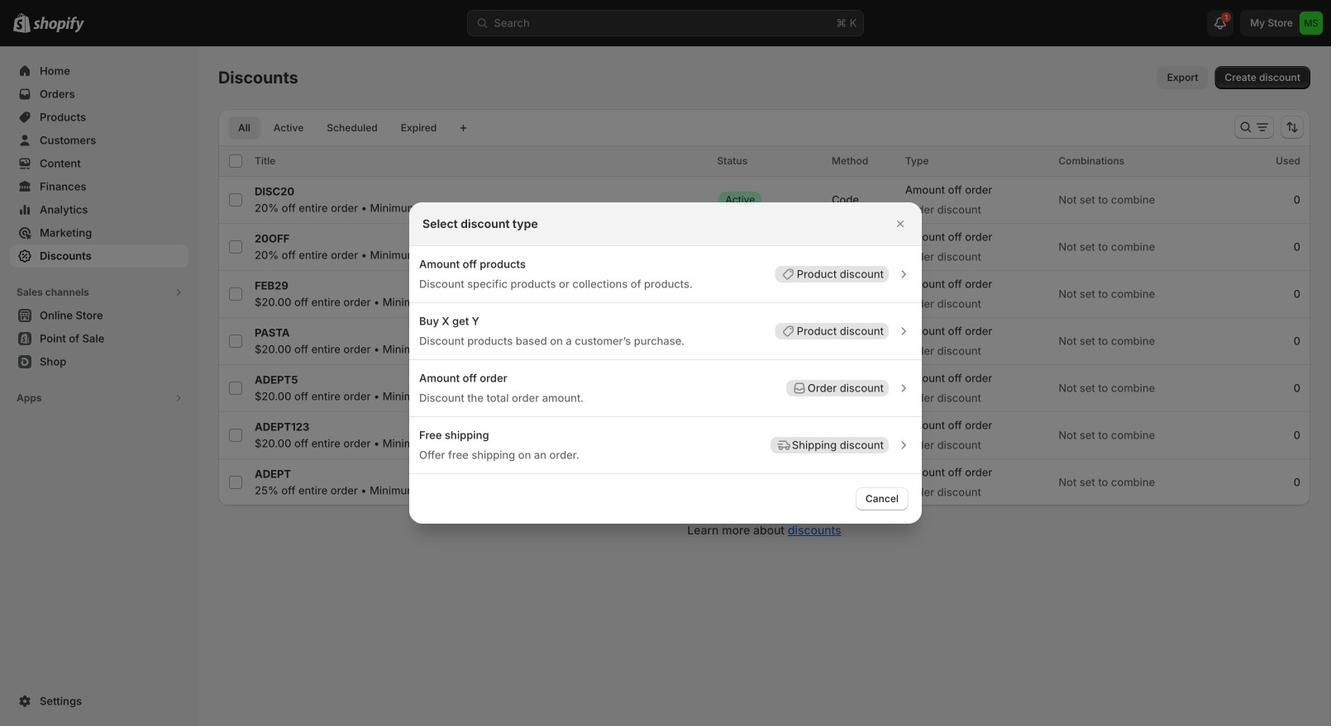 Task type: locate. For each thing, give the bounding box(es) containing it.
dialog
[[0, 203, 1331, 524]]

tab list
[[225, 116, 450, 140]]

shopify image
[[33, 16, 84, 33]]



Task type: vqa. For each thing, say whether or not it's contained in the screenshot.
"Shopify" image
yes



